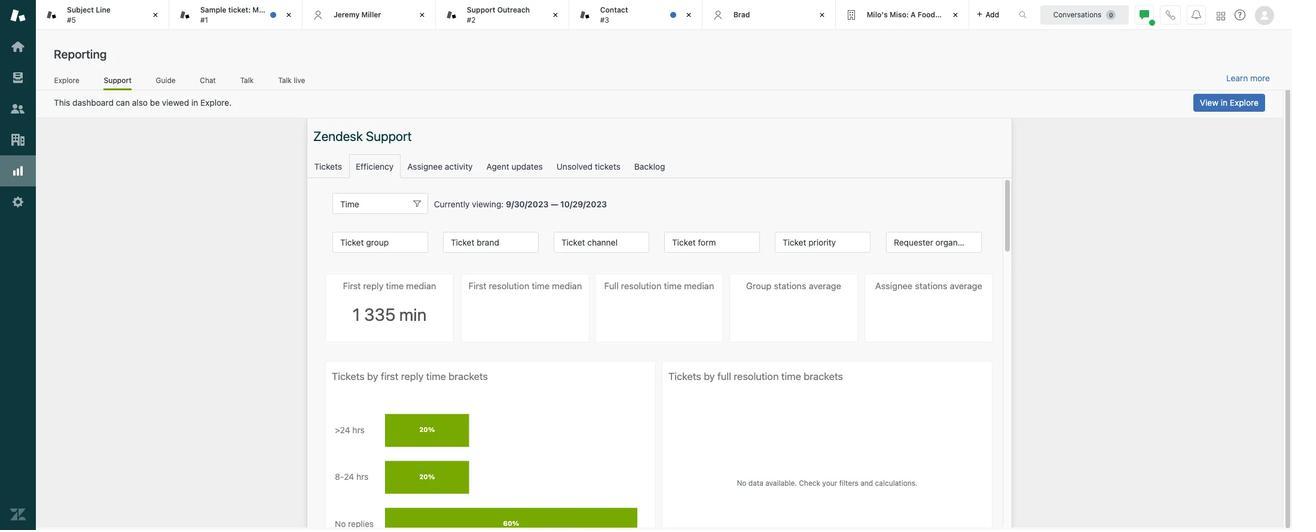 Task type: describe. For each thing, give the bounding box(es) containing it.
meet
[[253, 5, 270, 14]]

brad
[[734, 10, 750, 19]]

3 close image from the left
[[683, 9, 695, 21]]

add
[[986, 10, 999, 19]]

learn more
[[1227, 73, 1270, 83]]

can
[[116, 97, 130, 108]]

get started image
[[10, 39, 26, 54]]

1 close image from the left
[[149, 9, 161, 21]]

tab containing support outreach
[[436, 0, 569, 30]]

sample
[[200, 5, 226, 14]]

miso:
[[890, 10, 909, 19]]

button displays agent's chat status as online. image
[[1140, 10, 1150, 19]]

support for support outreach #2
[[467, 5, 496, 14]]

support link
[[104, 76, 132, 90]]

subject line #5
[[67, 5, 111, 24]]

2 close image from the left
[[550, 9, 561, 21]]

zendesk support image
[[10, 8, 26, 23]]

more
[[1251, 73, 1270, 83]]

brad tab
[[703, 0, 836, 30]]

learn
[[1227, 73, 1248, 83]]

sample ticket: meet the ticket #1
[[200, 5, 306, 24]]

talk link
[[240, 76, 254, 89]]

be
[[150, 97, 160, 108]]

#5
[[67, 15, 76, 24]]

organizations image
[[10, 132, 26, 148]]

subsidiary
[[948, 10, 985, 19]]

the
[[272, 5, 284, 14]]

outreach
[[497, 5, 530, 14]]

reporting
[[54, 47, 107, 61]]

contact #3
[[600, 5, 628, 24]]

admin image
[[10, 194, 26, 210]]

also
[[132, 97, 148, 108]]

add button
[[969, 0, 1007, 29]]

live
[[294, 76, 305, 85]]

customers image
[[10, 101, 26, 117]]

reporting image
[[10, 163, 26, 179]]

jeremy miller tab
[[303, 0, 436, 30]]

milo's miso: a foodlez subsidiary tab
[[836, 0, 985, 30]]

in inside button
[[1221, 97, 1228, 108]]

talk live link
[[278, 76, 306, 89]]

talk for talk
[[240, 76, 254, 85]]

contact
[[600, 5, 628, 14]]

line
[[96, 5, 111, 14]]

1 in from the left
[[191, 97, 198, 108]]



Task type: vqa. For each thing, say whether or not it's contained in the screenshot.
Support Outreach #2
yes



Task type: locate. For each thing, give the bounding box(es) containing it.
tab containing sample ticket: meet the ticket
[[169, 0, 306, 30]]

talk live
[[278, 76, 305, 85]]

get help image
[[1235, 10, 1246, 20]]

in right view
[[1221, 97, 1228, 108]]

1 tab from the left
[[36, 0, 169, 30]]

guide link
[[156, 76, 176, 89]]

1 talk from the left
[[240, 76, 254, 85]]

support for support
[[104, 76, 132, 85]]

close image
[[149, 9, 161, 21], [283, 9, 295, 21]]

learn more link
[[1227, 73, 1270, 84]]

1 horizontal spatial explore
[[1230, 97, 1259, 108]]

4 tab from the left
[[569, 0, 703, 30]]

jeremy
[[334, 10, 360, 19]]

close image for milo's miso: a foodlez subsidiary
[[950, 9, 962, 21]]

views image
[[10, 70, 26, 86]]

support
[[467, 5, 496, 14], [104, 76, 132, 85]]

close image right "foodlez" at the right top of the page
[[950, 9, 962, 21]]

1 horizontal spatial talk
[[278, 76, 292, 85]]

conversations
[[1054, 10, 1102, 19]]

in
[[191, 97, 198, 108], [1221, 97, 1228, 108]]

#2
[[467, 15, 476, 24]]

close image inside brad tab
[[816, 9, 828, 21]]

0 vertical spatial support
[[467, 5, 496, 14]]

0 horizontal spatial close image
[[149, 9, 161, 21]]

a
[[911, 10, 916, 19]]

close image inside milo's miso: a foodlez subsidiary tab
[[950, 9, 962, 21]]

0 vertical spatial explore
[[54, 76, 79, 85]]

viewed
[[162, 97, 189, 108]]

#1
[[200, 15, 208, 24]]

view
[[1200, 97, 1219, 108]]

zendesk image
[[10, 507, 26, 523]]

explore inside button
[[1230, 97, 1259, 108]]

ticket
[[286, 5, 306, 14]]

2 tab from the left
[[169, 0, 306, 30]]

explore link
[[54, 76, 80, 89]]

view in explore button
[[1194, 94, 1266, 112]]

subject
[[67, 5, 94, 14]]

support inside "support outreach #2"
[[467, 5, 496, 14]]

2 close image from the left
[[283, 9, 295, 21]]

close image for brad
[[816, 9, 828, 21]]

this dashboard can also be viewed in explore.
[[54, 97, 232, 108]]

0 horizontal spatial explore
[[54, 76, 79, 85]]

#3
[[600, 15, 609, 24]]

this
[[54, 97, 70, 108]]

support up can
[[104, 76, 132, 85]]

explore up this
[[54, 76, 79, 85]]

1 close image from the left
[[416, 9, 428, 21]]

4 close image from the left
[[816, 9, 828, 21]]

0 horizontal spatial in
[[191, 97, 198, 108]]

ticket:
[[228, 5, 251, 14]]

1 horizontal spatial close image
[[283, 9, 295, 21]]

close image inside jeremy miller 'tab'
[[416, 9, 428, 21]]

2 in from the left
[[1221, 97, 1228, 108]]

support up #2 on the top
[[467, 5, 496, 14]]

1 horizontal spatial support
[[467, 5, 496, 14]]

close image left #1
[[149, 9, 161, 21]]

notifications image
[[1192, 10, 1202, 19]]

explore
[[54, 76, 79, 85], [1230, 97, 1259, 108]]

talk for talk live
[[278, 76, 292, 85]]

5 close image from the left
[[950, 9, 962, 21]]

talk left live
[[278, 76, 292, 85]]

foodlez
[[918, 10, 946, 19]]

miller
[[362, 10, 381, 19]]

view in explore
[[1200, 97, 1259, 108]]

chat
[[200, 76, 216, 85]]

2 talk from the left
[[278, 76, 292, 85]]

1 horizontal spatial in
[[1221, 97, 1228, 108]]

milo's miso: a foodlez subsidiary
[[867, 10, 985, 19]]

close image for jeremy miller
[[416, 9, 428, 21]]

tabs tab list
[[36, 0, 1007, 30]]

tab
[[36, 0, 169, 30], [169, 0, 306, 30], [436, 0, 569, 30], [569, 0, 703, 30]]

tab containing contact
[[569, 0, 703, 30]]

3 tab from the left
[[436, 0, 569, 30]]

in right viewed
[[191, 97, 198, 108]]

close image right meet
[[283, 9, 295, 21]]

explore.
[[200, 97, 232, 108]]

main element
[[0, 0, 36, 531]]

zendesk products image
[[1217, 12, 1226, 20]]

dashboard
[[72, 97, 114, 108]]

1 vertical spatial support
[[104, 76, 132, 85]]

0 horizontal spatial talk
[[240, 76, 254, 85]]

guide
[[156, 76, 176, 85]]

tab containing subject line
[[36, 0, 169, 30]]

close image right outreach
[[550, 9, 561, 21]]

0 horizontal spatial support
[[104, 76, 132, 85]]

talk
[[240, 76, 254, 85], [278, 76, 292, 85]]

close image
[[416, 9, 428, 21], [550, 9, 561, 21], [683, 9, 695, 21], [816, 9, 828, 21], [950, 9, 962, 21]]

support outreach #2
[[467, 5, 530, 24]]

explore down learn more link
[[1230, 97, 1259, 108]]

close image left #2 on the top
[[416, 9, 428, 21]]

milo's
[[867, 10, 888, 19]]

chat link
[[200, 76, 216, 89]]

1 vertical spatial explore
[[1230, 97, 1259, 108]]

close image left milo's
[[816, 9, 828, 21]]

close image left brad
[[683, 9, 695, 21]]

jeremy miller
[[334, 10, 381, 19]]

talk right chat
[[240, 76, 254, 85]]

conversations button
[[1041, 5, 1129, 24]]



